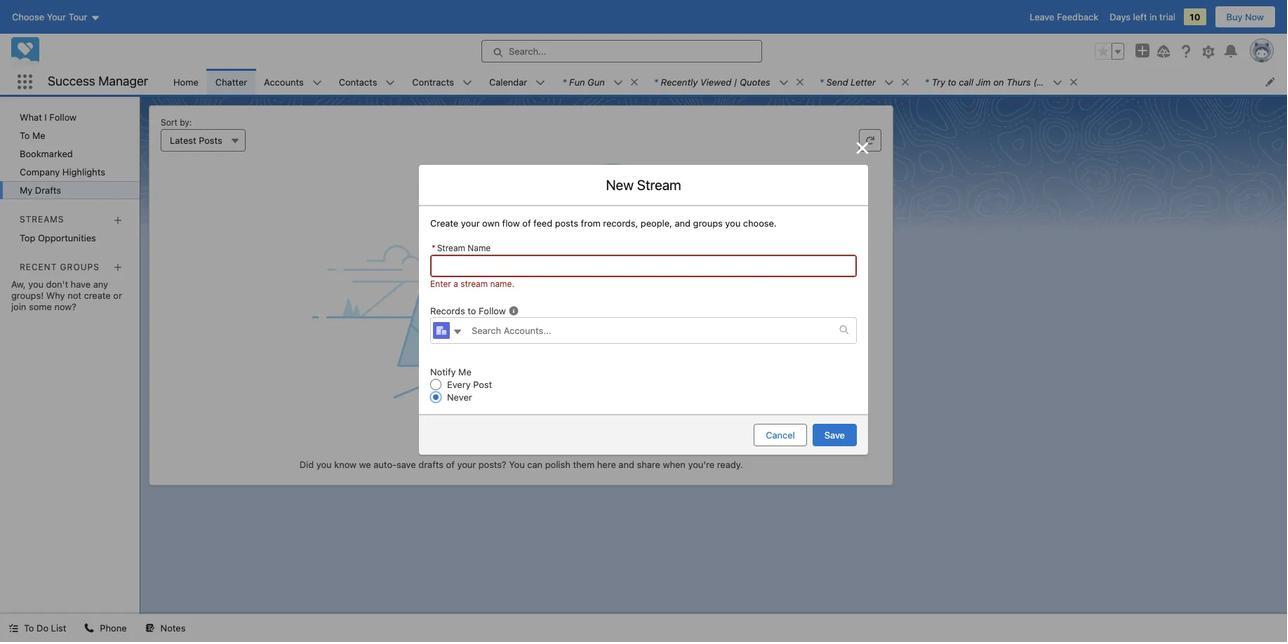 Task type: vqa. For each thing, say whether or not it's contained in the screenshot.
Choose Your Tour dropdown button on the left
no



Task type: describe. For each thing, give the bounding box(es) containing it.
ready.
[[717, 459, 743, 470]]

you for did you know we auto-save drafts of your posts? you can polish them here and share when you're ready.
[[317, 459, 332, 470]]

home
[[173, 76, 199, 87]]

aw, you don't have any groups!
[[11, 279, 108, 301]]

bookmarked
[[20, 148, 73, 159]]

join
[[11, 301, 26, 313]]

send
[[827, 76, 849, 87]]

fun
[[570, 76, 585, 87]]

drafts
[[419, 459, 444, 470]]

posts?
[[479, 459, 507, 470]]

leave feedback link
[[1030, 11, 1099, 22]]

to inside what i follow to me bookmarked company highlights my drafts
[[20, 130, 30, 141]]

0 vertical spatial to
[[948, 76, 957, 87]]

cancel
[[766, 429, 795, 441]]

calendar list item
[[481, 69, 554, 95]]

create
[[430, 218, 459, 229]]

left
[[1134, 11, 1148, 22]]

every
[[447, 379, 471, 390]]

have
[[71, 279, 91, 290]]

when
[[663, 459, 686, 470]]

text default image inside to do list button
[[8, 624, 18, 634]]

days left in trial
[[1110, 11, 1176, 22]]

to inside button
[[24, 623, 34, 634]]

recent groups
[[20, 262, 100, 272]]

company highlights link
[[0, 163, 140, 181]]

to do list
[[24, 623, 66, 634]]

calendar link
[[481, 69, 536, 95]]

* for * recently viewed | quotes
[[654, 76, 658, 87]]

(sample)
[[1034, 76, 1072, 87]]

contracts list item
[[404, 69, 481, 95]]

streams link
[[20, 214, 64, 225]]

highlights
[[62, 166, 105, 178]]

people,
[[641, 218, 673, 229]]

follow for to
[[479, 306, 506, 317]]

3 list item from the left
[[812, 69, 917, 95]]

contacts list item
[[331, 69, 404, 95]]

days
[[1110, 11, 1131, 22]]

own
[[483, 218, 500, 229]]

stream for * stream name
[[437, 243, 466, 254]]

and inside status
[[619, 459, 635, 470]]

* for * try to call jim on thurs (sample)
[[925, 76, 930, 87]]

choose.
[[743, 218, 777, 229]]

to do list button
[[0, 614, 75, 643]]

contacts link
[[331, 69, 386, 95]]

why
[[46, 290, 65, 301]]

buy now
[[1227, 11, 1265, 22]]

records
[[430, 306, 465, 317]]

stream for new stream
[[637, 177, 682, 193]]

did you know we auto-save drafts of your posts? you can polish them here and share when you're ready. status
[[155, 400, 888, 471]]

leave
[[1030, 11, 1055, 22]]

you for aw, you don't have any groups!
[[28, 279, 44, 290]]

1 vertical spatial to
[[468, 306, 476, 317]]

on
[[994, 76, 1005, 87]]

Records to Follow text field
[[463, 318, 840, 343]]

polish
[[545, 459, 571, 470]]

recently
[[661, 76, 698, 87]]

top opportunities link
[[0, 229, 140, 247]]

save
[[397, 459, 416, 470]]

every post
[[447, 379, 492, 390]]

calendar
[[489, 76, 528, 87]]

do
[[37, 623, 48, 634]]

contacts
[[339, 76, 377, 87]]

1 list item from the left
[[554, 69, 646, 95]]

* try to call jim on thurs (sample)
[[925, 76, 1072, 87]]

me inside what i follow to me bookmarked company highlights my drafts
[[32, 130, 45, 141]]

call
[[959, 76, 974, 87]]

contracts
[[412, 76, 454, 87]]

bookmarked link
[[0, 145, 140, 163]]

enter
[[430, 279, 451, 290]]

new
[[606, 177, 634, 193]]

of inside did you know we auto-save drafts of your posts? you can polish them here and share when you're ready. status
[[446, 459, 455, 470]]

some
[[29, 301, 52, 313]]

your inside status
[[457, 459, 476, 470]]

did you know we auto-save drafts of your posts? you can polish them here and share when you're ready.
[[300, 459, 743, 470]]

list containing home
[[165, 69, 1288, 95]]

1 horizontal spatial of
[[523, 218, 531, 229]]

notes
[[161, 623, 186, 634]]

what
[[20, 112, 42, 123]]

create
[[84, 290, 111, 301]]

here
[[597, 459, 616, 470]]

contracts link
[[404, 69, 463, 95]]

enter a stream name.
[[430, 279, 515, 290]]

text default image for gun
[[630, 77, 640, 87]]

2 list item from the left
[[646, 69, 812, 95]]

accounts list item
[[256, 69, 331, 95]]

records,
[[603, 218, 639, 229]]

follow for i
[[49, 112, 77, 123]]

phone button
[[76, 614, 135, 643]]

company
[[20, 166, 60, 178]]

sort by:
[[161, 117, 192, 128]]

trial
[[1160, 11, 1176, 22]]



Task type: locate. For each thing, give the bounding box(es) containing it.
what i follow link
[[0, 108, 140, 126]]

new stream
[[606, 177, 682, 193]]

chatter link
[[207, 69, 256, 95]]

text default image
[[795, 77, 805, 87], [1069, 77, 1079, 87], [509, 306, 519, 316], [840, 325, 850, 335], [453, 327, 463, 337], [8, 624, 18, 634], [145, 624, 155, 634]]

buy
[[1227, 11, 1243, 22]]

1 vertical spatial me
[[459, 367, 472, 378]]

or
[[113, 290, 122, 301]]

i
[[45, 112, 47, 123]]

search... button
[[482, 40, 763, 62]]

never
[[447, 392, 472, 403]]

list
[[165, 69, 1288, 95]]

to me link
[[0, 126, 140, 145]]

now?
[[54, 301, 76, 313]]

from
[[581, 218, 601, 229]]

me up the every post
[[459, 367, 472, 378]]

4 list item from the left
[[917, 69, 1085, 95]]

accounts image
[[433, 322, 450, 339]]

2 horizontal spatial you
[[726, 218, 741, 229]]

|
[[734, 76, 738, 87]]

1 horizontal spatial stream
[[637, 177, 682, 193]]

1 horizontal spatial and
[[675, 218, 691, 229]]

save button
[[813, 424, 857, 446]]

name
[[468, 243, 491, 254]]

text default image for letter
[[901, 77, 911, 87]]

* fun gun
[[563, 76, 605, 87]]

of
[[523, 218, 531, 229], [446, 459, 455, 470]]

leave feedback
[[1030, 11, 1099, 22]]

1 horizontal spatial text default image
[[630, 77, 640, 87]]

notes button
[[137, 614, 194, 643]]

me down the i
[[32, 130, 45, 141]]

1 vertical spatial and
[[619, 459, 635, 470]]

you
[[726, 218, 741, 229], [28, 279, 44, 290], [317, 459, 332, 470]]

success
[[48, 74, 95, 89]]

0 vertical spatial your
[[461, 218, 480, 229]]

* recently viewed | quotes
[[654, 76, 771, 87]]

0 vertical spatial of
[[523, 218, 531, 229]]

1 vertical spatial of
[[446, 459, 455, 470]]

1 horizontal spatial you
[[317, 459, 332, 470]]

in
[[1150, 11, 1158, 22]]

viewed
[[701, 76, 732, 87]]

follow
[[49, 112, 77, 123], [479, 306, 506, 317]]

of right drafts
[[446, 459, 455, 470]]

don't
[[46, 279, 68, 290]]

recent groups link
[[20, 262, 100, 272]]

text default image inside phone button
[[85, 624, 94, 634]]

stream down create
[[437, 243, 466, 254]]

success manager
[[48, 74, 148, 89]]

1 vertical spatial follow
[[479, 306, 506, 317]]

drafts
[[35, 185, 61, 196]]

top opportunities
[[20, 232, 96, 243]]

posts
[[555, 218, 579, 229]]

why not create or join some now?
[[11, 290, 122, 313]]

stream
[[461, 279, 488, 290]]

did
[[300, 459, 314, 470]]

by:
[[180, 117, 192, 128]]

cancel button
[[754, 424, 807, 446]]

2 vertical spatial you
[[317, 459, 332, 470]]

what i follow to me bookmarked company highlights my drafts
[[20, 112, 105, 196]]

a
[[454, 279, 458, 290]]

to right try
[[948, 76, 957, 87]]

you inside aw, you don't have any groups!
[[28, 279, 44, 290]]

0 horizontal spatial text default image
[[85, 624, 94, 634]]

1 horizontal spatial to
[[948, 76, 957, 87]]

name.
[[490, 279, 515, 290]]

inverse image
[[855, 140, 871, 157]]

follow right the i
[[49, 112, 77, 123]]

groups
[[693, 218, 723, 229]]

your left posts? at the left of page
[[457, 459, 476, 470]]

text default image left phone
[[85, 624, 94, 634]]

create your own flow of feed posts from records, people, and groups you choose.
[[430, 218, 777, 229]]

and right here
[[619, 459, 635, 470]]

* for * stream name
[[432, 243, 436, 254]]

and
[[675, 218, 691, 229], [619, 459, 635, 470]]

0 vertical spatial me
[[32, 130, 45, 141]]

* for * fun gun
[[563, 76, 567, 87]]

1 vertical spatial your
[[457, 459, 476, 470]]

top
[[20, 232, 35, 243]]

1 vertical spatial to
[[24, 623, 34, 634]]

None text field
[[430, 255, 857, 278]]

0 horizontal spatial stream
[[437, 243, 466, 254]]

now
[[1246, 11, 1265, 22]]

your left own
[[461, 218, 480, 229]]

to down what
[[20, 130, 30, 141]]

you inside status
[[317, 459, 332, 470]]

2 horizontal spatial text default image
[[901, 77, 911, 87]]

to
[[20, 130, 30, 141], [24, 623, 34, 634]]

0 horizontal spatial you
[[28, 279, 44, 290]]

you're
[[688, 459, 715, 470]]

feed
[[534, 218, 553, 229]]

opportunities
[[38, 232, 96, 243]]

0 vertical spatial to
[[20, 130, 30, 141]]

them
[[573, 459, 595, 470]]

gun
[[588, 76, 605, 87]]

thurs
[[1007, 76, 1031, 87]]

accounts link
[[256, 69, 312, 95]]

phone
[[100, 623, 127, 634]]

* left recently
[[654, 76, 658, 87]]

0 horizontal spatial and
[[619, 459, 635, 470]]

to
[[948, 76, 957, 87], [468, 306, 476, 317]]

0 horizontal spatial me
[[32, 130, 45, 141]]

you right aw,
[[28, 279, 44, 290]]

not
[[68, 290, 81, 301]]

group
[[1095, 43, 1125, 60]]

to left do on the bottom
[[24, 623, 34, 634]]

search...
[[509, 46, 547, 57]]

sort
[[161, 117, 178, 128]]

* send letter
[[820, 76, 876, 87]]

home link
[[165, 69, 207, 95]]

enter a stream name. alert
[[430, 279, 857, 290]]

0 vertical spatial and
[[675, 218, 691, 229]]

try
[[932, 76, 946, 87]]

* for * send letter
[[820, 76, 824, 87]]

0 vertical spatial you
[[726, 218, 741, 229]]

text default image inside notes button
[[145, 624, 155, 634]]

0 horizontal spatial to
[[468, 306, 476, 317]]

10
[[1190, 11, 1201, 22]]

know
[[334, 459, 357, 470]]

* stream name
[[432, 243, 491, 254]]

post
[[473, 379, 492, 390]]

0 vertical spatial follow
[[49, 112, 77, 123]]

to right records
[[468, 306, 476, 317]]

1 vertical spatial stream
[[437, 243, 466, 254]]

notify me
[[430, 367, 472, 378]]

text default image down search... button
[[630, 77, 640, 87]]

streams
[[20, 214, 64, 225]]

0 horizontal spatial of
[[446, 459, 455, 470]]

list item
[[554, 69, 646, 95], [646, 69, 812, 95], [812, 69, 917, 95], [917, 69, 1085, 95]]

follow down "name."
[[479, 306, 506, 317]]

*
[[563, 76, 567, 87], [654, 76, 658, 87], [820, 76, 824, 87], [925, 76, 930, 87], [432, 243, 436, 254]]

your
[[461, 218, 480, 229], [457, 459, 476, 470]]

0 vertical spatial stream
[[637, 177, 682, 193]]

text default image left try
[[901, 77, 911, 87]]

stream up people,
[[637, 177, 682, 193]]

1 vertical spatial you
[[28, 279, 44, 290]]

accounts
[[264, 76, 304, 87]]

my drafts link
[[0, 181, 140, 199]]

you right the 'groups'
[[726, 218, 741, 229]]

you
[[509, 459, 525, 470]]

auto-
[[374, 459, 397, 470]]

groups!
[[11, 290, 44, 301]]

quotes
[[740, 76, 771, 87]]

1 horizontal spatial me
[[459, 367, 472, 378]]

* left fun
[[563, 76, 567, 87]]

and left the 'groups'
[[675, 218, 691, 229]]

share
[[637, 459, 661, 470]]

any
[[93, 279, 108, 290]]

* left try
[[925, 76, 930, 87]]

follow inside what i follow to me bookmarked company highlights my drafts
[[49, 112, 77, 123]]

* down create
[[432, 243, 436, 254]]

0 horizontal spatial follow
[[49, 112, 77, 123]]

text default image
[[630, 77, 640, 87], [901, 77, 911, 87], [85, 624, 94, 634]]

you right did
[[317, 459, 332, 470]]

of right flow
[[523, 218, 531, 229]]

list
[[51, 623, 66, 634]]

1 horizontal spatial follow
[[479, 306, 506, 317]]

aw,
[[11, 279, 26, 290]]

recent
[[20, 262, 57, 272]]

* left send
[[820, 76, 824, 87]]



